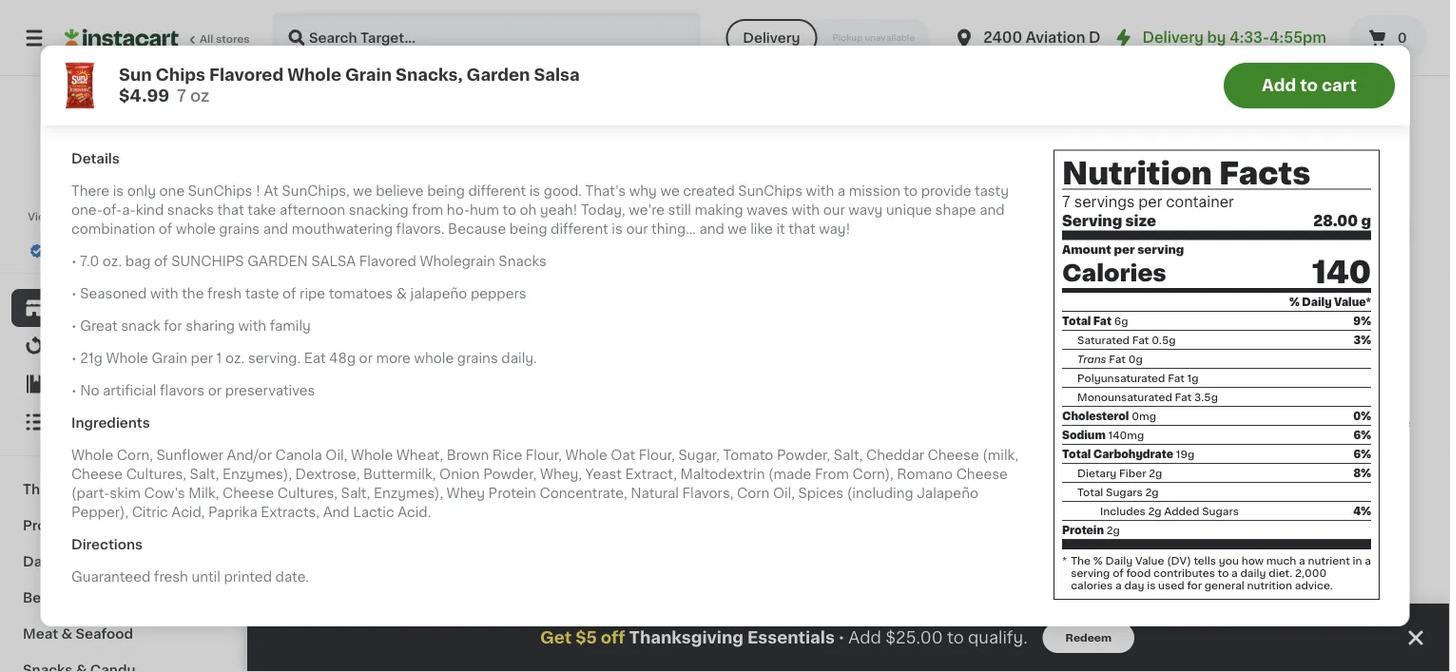 Task type: describe. For each thing, give the bounding box(es) containing it.
99 for 17
[[1044, 651, 1058, 662]]

to inside treatment tracker modal dialog
[[947, 630, 964, 646]]

& inside the dairy & eggs link
[[63, 555, 74, 569]]

2g left added
[[1148, 506, 1161, 517]]

veggie
[[1047, 435, 1093, 449]]

chip
[[739, 435, 770, 449]]

0 vertical spatial 1
[[856, 26, 861, 36]]

* the % daily value (dv) tells you how much a nutrient in a serving of food contributes to a daily diet. 2,000 calories a day is used for general nutrition advice.
[[1062, 556, 1371, 591]]

family
[[269, 320, 310, 333]]

oz up extracts,
[[294, 491, 306, 501]]

value*
[[1334, 297, 1371, 307]]

fat left 1g at the right bottom of page
[[1168, 373, 1184, 383]]

1 vertical spatial salt,
[[189, 468, 219, 481]]

0 horizontal spatial enzymes),
[[222, 468, 291, 481]]

1 vertical spatial whole
[[414, 352, 453, 365]]

unique
[[886, 203, 932, 217]]

99 for 3
[[1073, 392, 1087, 403]]

seasoned
[[80, 287, 146, 300]]

cheddar inside the 4 sun chips flavored whole grain snacks, harvest cheddar
[[1237, 454, 1295, 468]]

& inside angie's boomchickapop sweet & salty kettle corn popcorn
[[476, 473, 486, 487]]

0 horizontal spatial thanksgiving
[[23, 483, 114, 496]]

a inside there is only one sunchips ! at sunchips,  we believe being different is good. that's why we created sunchips with a mission to provide tasty one-of-a-kind snacks that take afternoon snacking from ho-hum to oh yeah! today, we're still making waves with our wavy unique shape and combination of whole grains and mouthwatering flavors. because being different is our thing... and we like it that way!
[[837, 184, 845, 198]]

1 vertical spatial cultures,
[[277, 487, 337, 500]]

until
[[191, 571, 220, 584]]

0 horizontal spatial for
[[163, 320, 182, 333]]

add for add button related to entenmann's little bites chocolate chip muffins
[[798, 222, 826, 236]]

• inside get $5 off thanksgiving essentials • add $25.00 to qualify.
[[839, 630, 845, 646]]

7 oz for 4
[[285, 491, 306, 501]]

whole up yeast in the left of the page
[[565, 449, 607, 462]]

1 horizontal spatial grains
[[457, 352, 498, 365]]

daily inside * the % daily value (dv) tells you how much a nutrient in a serving of food contributes to a daily diet. 2,000 calories a day is used for general nutrition advice.
[[1105, 556, 1132, 566]]

oz inside the entenmann's little bites chocolate chip muffins 8.25 oz
[[693, 454, 705, 464]]

add inside treatment tracker modal dialog
[[849, 630, 882, 646]]

for inside * the % daily value (dv) tells you how much a nutrient in a serving of food contributes to a daily diet. 2,000 calories a day is used for general nutrition advice.
[[1187, 580, 1202, 591]]

oz left dietary at the right bottom
[[1055, 472, 1068, 482]]

1 horizontal spatial powder,
[[777, 449, 830, 462]]

dr
[[1089, 31, 1107, 45]]

1 sunchips from the left
[[188, 184, 252, 198]]

salt
[[1174, 435, 1199, 449]]

muffins for bites
[[774, 435, 824, 449]]

(215)
[[546, 494, 572, 505]]

of inside * the % daily value (dv) tells you how much a nutrient in a serving of food contributes to a daily diet. 2,000 calories a day is used for general nutrition advice.
[[1112, 568, 1123, 578]]

brown
[[446, 449, 489, 462]]

• great snack for sharing with family
[[71, 320, 310, 333]]

instacart logo image
[[65, 27, 179, 49]]

flavors
[[159, 384, 204, 397]]

many for sun chips flavored whole grain snacks, harvest cheddar
[[1256, 510, 1286, 520]]

add inside add to cart button
[[1262, 78, 1296, 94]]

1 vertical spatial fresh
[[153, 571, 188, 584]]

• for • no artificial flavors or preservatives
[[71, 384, 76, 397]]

buttermilk,
[[363, 468, 436, 481]]

whey
[[446, 487, 485, 500]]

item carousel region
[[285, 138, 1412, 593]]

product group containing 3
[[1047, 206, 1222, 507]]

snacks
[[498, 255, 546, 268]]

sodium
[[1062, 430, 1105, 440]]

fat for saturated
[[1132, 335, 1149, 345]]

and/or
[[226, 449, 271, 462]]

many in stock up flavors,
[[685, 473, 760, 483]]

per for servings
[[1138, 195, 1162, 209]]

salsa for sun chips flavored whole grain snacks, garden salsa
[[285, 454, 321, 468]]

2 horizontal spatial we
[[727, 222, 747, 236]]

view for view pricing policy. not affiliated with instacart.
[[28, 212, 54, 222]]

yeah!
[[540, 203, 577, 217]]

chocolate
[[666, 435, 735, 449]]

cheese down (milk,
[[956, 468, 1008, 481]]

1 horizontal spatial sugars
[[1202, 506, 1239, 517]]

1 vertical spatial powder,
[[483, 468, 536, 481]]

chips for sun chips flavored whole grain snacks, garden salsa $4.99 7 oz
[[155, 67, 205, 83]]

yeast
[[585, 468, 622, 481]]

2 vertical spatial total
[[1077, 487, 1103, 498]]

ho-
[[446, 203, 469, 217]]

stock for sun chips flavored whole grain snacks, harvest cheddar
[[1301, 510, 1331, 520]]

(121)
[[1308, 475, 1331, 486]]

a-
[[121, 203, 135, 217]]

0 vertical spatial different
[[468, 184, 526, 198]]

trans fat 0g polyunsaturated fat 1g monounsaturated fat 3.5g
[[1077, 354, 1218, 402]]

that's
[[585, 184, 626, 198]]

16
[[476, 8, 487, 19]]

(50+)
[[1248, 150, 1285, 163]]

tomatoes
[[328, 287, 392, 300]]

garden inside sensible portions garden veggie straws sea salt
[[1167, 416, 1216, 430]]

1 horizontal spatial taste the season in every sip image
[[694, 648, 729, 672]]

add for first add button from left
[[417, 222, 445, 236]]

meat & seafood link
[[11, 616, 231, 652]]

grain inside sun chips flavored whole grain snacks, garden salsa $4.99 7 oz
[[345, 67, 391, 83]]

size
[[1125, 215, 1156, 228]]

7 for sun chips flavored whole grain snacks, harvest cheddar
[[1237, 491, 1243, 501]]

0 vertical spatial salt,
[[833, 449, 863, 462]]

sea
[[1145, 435, 1170, 449]]

dairy & eggs
[[23, 555, 112, 569]]

thing...
[[651, 222, 696, 236]]

the
[[181, 287, 203, 300]]

oz inside 8 oz button
[[676, 27, 688, 38]]

2 vertical spatial salt,
[[341, 487, 370, 500]]

harvest
[[1331, 435, 1384, 449]]

0 vertical spatial oz.
[[102, 255, 121, 268]]

buy
[[53, 340, 80, 353]]

sponsored badge image for (105)
[[856, 40, 914, 51]]

• for • 21g whole grain per 1 oz. serving. eat 48g or more whole grains daily.
[[71, 352, 76, 365]]

and
[[323, 506, 349, 519]]

a up 2,000
[[1299, 556, 1305, 566]]

4 inside the 4 sun chips flavored whole grain snacks, harvest cheddar
[[1248, 391, 1262, 411]]

muffins for little
[[925, 454, 976, 468]]

delivery for delivery by 4:33-4:55pm
[[1143, 31, 1204, 45]]

satisfaction
[[80, 246, 144, 256]]

corn inside angie's boomchickapop sweet & salty kettle corn popcorn
[[571, 473, 603, 487]]

7 for sun chips flavored whole grain snacks, garden salsa
[[285, 491, 291, 501]]

1 vertical spatial being
[[509, 222, 547, 236]]

16 oz
[[476, 8, 502, 19]]

we're
[[628, 203, 664, 217]]

g
[[1361, 215, 1371, 228]]

skim
[[109, 487, 140, 500]]

7 inside sun chips flavored whole grain snacks, garden salsa $4.99 7 oz
[[176, 88, 186, 104]]

in for sun chips flavored whole grain snacks, garden salsa
[[337, 510, 347, 520]]

2,000
[[1295, 568, 1327, 578]]

1 horizontal spatial oil,
[[773, 487, 795, 500]]

• for • 7.0 oz. bag of sunchips garden salsa flavored wholegrain snacks
[[71, 255, 76, 268]]

2g up includes 2g added sugars in the right of the page
[[1145, 487, 1159, 498]]

sun for sun chips flavored whole grain snacks, garden salsa $4.99 7 oz
[[118, 67, 151, 83]]

many up flavors,
[[685, 473, 715, 483]]

2 17 from the left
[[1297, 650, 1317, 670]]

whole up (66)
[[350, 449, 393, 462]]

oz up how
[[1246, 491, 1258, 501]]

oh
[[519, 203, 536, 217]]

add button for angie's boomchickapop sweet & salty kettle corn popcorn
[[572, 212, 645, 246]]

qualify.
[[968, 630, 1028, 646]]

of left ripe
[[282, 287, 296, 300]]

like
[[750, 222, 773, 236]]

& left 'jalapeño'
[[396, 287, 407, 300]]

delivery by 4:33-4:55pm
[[1143, 31, 1327, 45]]

citric
[[131, 506, 168, 519]]

cheese up paprika
[[222, 487, 274, 500]]

recipes link
[[11, 365, 231, 403]]

2g right fiber
[[1149, 468, 1162, 479]]

stock down tomato
[[730, 473, 760, 483]]

guaranteed
[[71, 571, 150, 584]]

product group containing entenmann's entenmann's little bites blueberry muffins
[[856, 206, 1032, 503]]

2 horizontal spatial 7 oz
[[1237, 491, 1258, 501]]

protein 2g
[[1062, 525, 1120, 536]]

• for • great snack for sharing with family
[[71, 320, 76, 333]]

gluten-
[[1049, 370, 1090, 381]]

tomato
[[723, 449, 773, 462]]

sugar,
[[678, 449, 720, 462]]

is up of-
[[112, 184, 123, 198]]

0g
[[1128, 354, 1142, 364]]

dietary fiber 2g
[[1077, 468, 1162, 479]]

calories
[[1071, 580, 1113, 591]]

extracts,
[[260, 506, 319, 519]]

garden
[[247, 255, 308, 268]]

sweet
[[609, 454, 651, 468]]

cheddar inside whole corn, sunflower and/or canola oil, whole wheat, brown rice flour, whole oat flour, sugar, tomato powder, salt, cheddar cheese (milk, cheese cultures, salt, enzymes), dextrose, buttermilk, onion powder, whey, yeast extract, maltodextrin (made from corn), romano cheese (part-skim cow's milk, cheese cultures, salt, enzymes), whey protein concentrate, natural flavors, corn oil, spices (including jalapeño pepper), citric acid, paprika extracts, and lactic acid.
[[866, 449, 924, 462]]

0 horizontal spatial or
[[208, 384, 221, 397]]

0 horizontal spatial oil,
[[325, 449, 347, 462]]

0 horizontal spatial taste the season in every sip image
[[286, 609, 678, 672]]

preservatives
[[225, 384, 315, 397]]

from
[[815, 468, 849, 481]]

service type group
[[726, 19, 930, 57]]

is down today,
[[611, 222, 622, 236]]

4:55pm
[[1270, 31, 1327, 45]]

0 vertical spatial fresh
[[207, 287, 241, 300]]

corn,
[[116, 449, 153, 462]]

7 up serving
[[1062, 195, 1070, 209]]

whole inside there is only one sunchips ! at sunchips,  we believe being different is good. that's why we created sunchips with a mission to provide tasty one-of-a-kind snacks that take afternoon snacking from ho-hum to oh yeah! today, we're still making waves with our wavy unique shape and combination of whole grains and mouthwatering flavors. because being different is our thing... and we like it that way!
[[175, 222, 215, 236]]

flavored inside the 4 sun chips flavored whole grain snacks, harvest cheddar
[[1308, 416, 1366, 430]]

$ for 17
[[1014, 651, 1021, 662]]

flavored inside sun chips flavored whole grain snacks, garden salsa
[[356, 416, 414, 430]]

28.00 g
[[1313, 215, 1371, 228]]

by
[[1208, 31, 1226, 45]]

8 for 8 oz
[[666, 27, 673, 38]]

0 vertical spatial being
[[427, 184, 465, 198]]

chips for sun chips flavored whole grain snacks, garden salsa
[[314, 416, 353, 430]]

is inside * the % daily value (dv) tells you how much a nutrient in a serving of food contributes to a daily diet. 2,000 calories a day is used for general nutrition advice.
[[1147, 580, 1155, 591]]

% inside * the % daily value (dv) tells you how much a nutrient in a serving of food contributes to a daily diet. 2,000 calories a day is used for general nutrition advice.
[[1093, 556, 1103, 566]]

whey,
[[540, 468, 582, 481]]

there
[[71, 184, 109, 198]]

thanksgiving inside treatment tracker modal dialog
[[629, 630, 744, 646]]

garden for sun chips flavored whole grain snacks, garden salsa
[[379, 435, 429, 449]]

stores
[[216, 34, 250, 44]]

still
[[668, 203, 691, 217]]

bites inside entenmann's entenmann's little bites blueberry muffins 5 ct
[[984, 435, 1019, 449]]

8 for 8 x 1.48 oz
[[1047, 45, 1054, 55]]

(96)
[[1117, 456, 1139, 467]]

0 horizontal spatial and
[[263, 222, 288, 236]]

little inside entenmann's entenmann's little bites blueberry muffins 5 ct
[[947, 435, 981, 449]]

1 4 from the left
[[296, 391, 310, 411]]

artificial
[[102, 384, 156, 397]]

1 horizontal spatial daily
[[1302, 297, 1332, 307]]

grain inside sun chips flavored whole grain snacks, garden salsa
[[285, 435, 321, 449]]

get
[[540, 630, 572, 646]]

$ for 3
[[1051, 392, 1058, 403]]

whole up recipes link
[[106, 352, 148, 365]]

1 horizontal spatial oz.
[[225, 352, 244, 365]]

oz inside "16 oz" button
[[490, 8, 502, 19]]

shop link
[[11, 289, 231, 327]]

1 horizontal spatial enzymes),
[[373, 487, 443, 500]]

8.25
[[666, 454, 690, 464]]

in for sun chips flavored whole grain snacks, harvest cheddar
[[1289, 510, 1299, 520]]

add to cart button
[[1224, 63, 1395, 108]]

1 flour, from the left
[[525, 449, 561, 462]]

0 vertical spatial sugars
[[1106, 487, 1143, 498]]

salsa for sun chips flavored whole grain snacks, garden salsa $4.99 7 oz
[[533, 67, 579, 83]]

it inside "link"
[[83, 340, 93, 353]]

1 17 from the left
[[1021, 650, 1042, 670]]

oz inside sun chips flavored whole grain snacks, garden salsa $4.99 7 oz
[[190, 88, 209, 104]]

from
[[412, 203, 443, 217]]

2 vertical spatial per
[[190, 352, 213, 365]]

0 horizontal spatial we
[[353, 184, 372, 198]]

waves
[[746, 203, 788, 217]]

in up flavors,
[[718, 473, 728, 483]]

produce link
[[11, 508, 231, 544]]

acid,
[[171, 506, 204, 519]]

100% satisfaction guarantee
[[49, 246, 202, 256]]

fat for trans
[[1109, 354, 1126, 364]]

fat down 1g at the right bottom of page
[[1175, 392, 1191, 402]]

created
[[683, 184, 735, 198]]

more
[[376, 352, 410, 365]]

many in stock for sensible portions garden veggie straws sea salt
[[1066, 491, 1141, 501]]

2g down includes
[[1106, 525, 1120, 536]]

0 horizontal spatial our
[[626, 222, 648, 236]]

to up unique
[[904, 184, 917, 198]]

whole down ingredients
[[71, 449, 113, 462]]

a right nutrient
[[1365, 556, 1371, 566]]

6% for total carbohydrate 19g
[[1353, 449, 1371, 459]]

1 horizontal spatial %
[[1289, 297, 1300, 307]]

snack
[[121, 320, 160, 333]]

2400 aviation dr
[[984, 31, 1107, 45]]

• for • seasoned with the fresh taste of ripe tomatoes & jalapeño peppers
[[71, 287, 76, 300]]



Task type: locate. For each thing, give the bounding box(es) containing it.
carbohydrate
[[1093, 449, 1173, 459]]

to left cart
[[1300, 78, 1318, 94]]

whole up 'harvest'
[[1369, 416, 1411, 430]]

hum
[[469, 203, 499, 217]]

chips inside the 4 sun chips flavored whole grain snacks, harvest cheddar
[[1266, 416, 1305, 430]]

entenmann's for blueberry
[[856, 416, 943, 430]]

snacks, inside sun chips flavored whole grain snacks, garden salsa
[[325, 435, 376, 449]]

1 sponsored badge image from the top
[[856, 40, 914, 51]]

salsa down "16 oz" button
[[533, 67, 579, 83]]

our down we're
[[626, 222, 648, 236]]

1 horizontal spatial protein
[[1062, 525, 1104, 536]]

0 horizontal spatial grains
[[219, 222, 259, 236]]

fat left 6g
[[1093, 316, 1111, 326]]

concentrate,
[[539, 487, 627, 500]]

1 horizontal spatial 1
[[856, 26, 861, 36]]

2 4 from the left
[[1248, 391, 1262, 411]]

in inside * the % daily value (dv) tells you how much a nutrient in a serving of food contributes to a daily diet. 2,000 calories a day is used for general nutrition advice.
[[1352, 556, 1362, 566]]

salt, down (66)
[[341, 487, 370, 500]]

to right $25.00
[[947, 630, 964, 646]]

taste the season in every sip image
[[286, 609, 678, 672], [694, 648, 729, 672]]

0 horizontal spatial being
[[427, 184, 465, 198]]

8 oz
[[666, 27, 688, 38]]

1 horizontal spatial little
[[947, 435, 981, 449]]

delivery for delivery
[[743, 31, 800, 45]]

salsa inside sun chips flavored whole grain snacks, garden salsa $4.99 7 oz
[[533, 67, 579, 83]]

4 sun chips flavored whole grain snacks, harvest cheddar
[[1237, 391, 1411, 468]]

1 horizontal spatial sun
[[285, 416, 311, 430]]

1 vertical spatial bites
[[984, 435, 1019, 449]]

corn inside whole corn, sunflower and/or canola oil, whole wheat, brown rice flour, whole oat flour, sugar, tomato powder, salt, cheddar cheese (milk, cheese cultures, salt, enzymes), dextrose, buttermilk, onion powder, whey, yeast extract, maltodextrin (made from corn), romano cheese (part-skim cow's milk, cheese cultures, salt, enzymes), whey protein concentrate, natural flavors, corn oil, spices (including jalapeño pepper), citric acid, paprika extracts, and lactic acid.
[[737, 487, 769, 500]]

chips
[[155, 67, 205, 83], [314, 416, 353, 430], [1266, 416, 1305, 430]]

sodium 140mg
[[1062, 430, 1144, 440]]

0 horizontal spatial serving
[[1071, 568, 1110, 578]]

6% down 'harvest'
[[1353, 449, 1371, 459]]

0 horizontal spatial corn
[[571, 473, 603, 487]]

many in stock for sun chips flavored whole grain snacks, garden salsa
[[304, 510, 379, 520]]

0%
[[1353, 411, 1371, 421]]

0 horizontal spatial 1
[[216, 352, 222, 365]]

2 sunchips from the left
[[738, 184, 802, 198]]

1 vertical spatial for
[[1187, 580, 1202, 591]]

of right "bag"
[[154, 255, 167, 268]]

mission
[[849, 184, 900, 198]]

protein inside whole corn, sunflower and/or canola oil, whole wheat, brown rice flour, whole oat flour, sugar, tomato powder, salt, cheddar cheese (milk, cheese cultures, salt, enzymes), dextrose, buttermilk, onion powder, whey, yeast extract, maltodextrin (made from corn), romano cheese (part-skim cow's milk, cheese cultures, salt, enzymes), whey protein concentrate, natural flavors, corn oil, spices (including jalapeño pepper), citric acid, paprika extracts, and lactic acid.
[[488, 487, 536, 500]]

tasty
[[974, 184, 1009, 198]]

in right nutrient
[[1352, 556, 1362, 566]]

sun chips flavored whole grain snacks, garden salsa $4.99 7 oz
[[118, 67, 579, 104]]

2 horizontal spatial 99
[[1073, 392, 1087, 403]]

2 vertical spatial garden
[[379, 435, 429, 449]]

flour, up kettle
[[525, 449, 561, 462]]

of down affiliated
[[158, 222, 172, 236]]

per up the size
[[1138, 195, 1162, 209]]

add button down believe at the top of the page
[[381, 212, 455, 246]]

container
[[1166, 195, 1234, 209]]

1 6% from the top
[[1353, 430, 1371, 440]]

1 horizontal spatial that
[[788, 222, 815, 236]]

$
[[289, 392, 296, 403], [1051, 392, 1058, 403], [1014, 651, 1021, 662]]

2 flour, from the left
[[638, 449, 675, 462]]

1 vertical spatial or
[[208, 384, 221, 397]]

1 vertical spatial enzymes),
[[373, 487, 443, 500]]

$ inside $ 3 99
[[1051, 392, 1058, 403]]

snacks,
[[395, 67, 462, 83], [325, 435, 376, 449], [1276, 435, 1328, 449]]

add button left "wavy"
[[762, 212, 836, 246]]

entenmann's up chocolate
[[666, 416, 753, 430]]

snacks
[[167, 203, 213, 217]]

salsa
[[311, 255, 355, 268]]

(66)
[[356, 475, 378, 486]]

7 up you
[[1237, 491, 1243, 501]]

delivery left the "by" on the right top of the page
[[1143, 31, 1204, 45]]

a down you
[[1231, 568, 1238, 578]]

snacks, for sun chips flavored whole grain snacks, garden salsa $4.99 7 oz
[[395, 67, 462, 83]]

1 vertical spatial oz.
[[225, 352, 244, 365]]

powder, down the "rice"
[[483, 468, 536, 481]]

stock for sun chips flavored whole grain snacks, garden salsa
[[349, 510, 379, 520]]

stock inside product group
[[1111, 491, 1141, 501]]

view left all
[[1193, 150, 1226, 163]]

cheddar down entenmann's
[[866, 449, 924, 462]]

2 horizontal spatial salt,
[[833, 449, 863, 462]]

muffins inside the entenmann's little bites chocolate chip muffins 8.25 oz
[[774, 435, 824, 449]]

whole inside the 4 sun chips flavored whole grain snacks, harvest cheddar
[[1369, 416, 1411, 430]]

view for view all (50+)
[[1193, 150, 1226, 163]]

little inside the entenmann's little bites chocolate chip muffins 8.25 oz
[[756, 416, 790, 430]]

0 vertical spatial oil,
[[325, 449, 347, 462]]

sun inside sun chips flavored whole grain snacks, garden salsa $4.99 7 oz
[[118, 67, 151, 83]]

1 vertical spatial little
[[947, 435, 981, 449]]

garden for sun chips flavored whole grain snacks, garden salsa $4.99 7 oz
[[466, 67, 530, 83]]

0 vertical spatial or
[[359, 352, 372, 365]]

treatment tracker modal dialog
[[247, 604, 1450, 672]]

0 horizontal spatial entenmann's
[[666, 416, 753, 430]]

0 horizontal spatial sugars
[[1106, 487, 1143, 498]]

0 vertical spatial enzymes),
[[222, 468, 291, 481]]

it right buy
[[83, 340, 93, 353]]

0 horizontal spatial oz.
[[102, 255, 121, 268]]

None search field
[[272, 11, 701, 65]]

0 horizontal spatial $
[[289, 392, 296, 403]]

redeem button
[[1043, 623, 1135, 653]]

many for sun chips flavored whole grain snacks, garden salsa
[[304, 510, 334, 520]]

servings per container
[[1074, 195, 1234, 209]]

• left "7.0"
[[71, 255, 76, 268]]

2 horizontal spatial and
[[979, 203, 1005, 217]]

3
[[1058, 391, 1071, 411]]

$ inside $ 4 99
[[289, 392, 296, 403]]

kettle
[[527, 473, 567, 487]]

bites inside the entenmann's little bites chocolate chip muffins 8.25 oz
[[793, 416, 828, 430]]

1 horizontal spatial snacks,
[[395, 67, 462, 83]]

0 vertical spatial garden
[[466, 67, 530, 83]]

• up shop
[[71, 287, 76, 300]]

serving inside * the % daily value (dv) tells you how much a nutrient in a serving of food contributes to a daily diet. 2,000 calories a day is used for general nutrition advice.
[[1071, 568, 1110, 578]]

sunchips
[[171, 255, 244, 268]]

4 add button from the left
[[1143, 212, 1216, 246]]

% left value*
[[1289, 297, 1300, 307]]

1 horizontal spatial being
[[509, 222, 547, 236]]

& left eggs in the left of the page
[[63, 555, 74, 569]]

cow's
[[144, 487, 185, 500]]

1 vertical spatial salsa
[[285, 454, 321, 468]]

1 horizontal spatial 4
[[1248, 391, 1262, 411]]

total for saturated fat 0.5g
[[1062, 316, 1091, 326]]

stock right and at left
[[349, 510, 379, 520]]

5 add button from the left
[[1333, 212, 1407, 246]]

1 horizontal spatial whole
[[414, 352, 453, 365]]

many in stock down (66)
[[304, 510, 379, 520]]

1 horizontal spatial and
[[699, 222, 724, 236]]

7 for sensible portions garden veggie straws sea salt
[[1047, 472, 1053, 482]]

1 horizontal spatial muffins
[[925, 454, 976, 468]]

!
[[255, 184, 260, 198]]

99 inside $ 3 99
[[1073, 392, 1087, 403]]

99 for 4
[[312, 392, 327, 403]]

nutrition
[[1062, 158, 1212, 188]]

0 horizontal spatial cheddar
[[866, 449, 924, 462]]

muffins inside entenmann's entenmann's little bites blueberry muffins 5 ct
[[925, 454, 976, 468]]

amount per serving
[[1062, 245, 1184, 256]]

eggs
[[77, 555, 112, 569]]

sunchips
[[188, 184, 252, 198], [738, 184, 802, 198]]

little up romano
[[947, 435, 981, 449]]

add button for 4
[[1333, 212, 1407, 246]]

it
[[776, 222, 785, 236], [83, 340, 93, 353]]

1 horizontal spatial fresh
[[207, 287, 241, 300]]

1 horizontal spatial 99
[[1044, 651, 1058, 662]]

0 horizontal spatial flour,
[[525, 449, 561, 462]]

1 vertical spatial 1
[[216, 352, 222, 365]]

bites up (made
[[793, 416, 828, 430]]

peppers
[[470, 287, 526, 300]]

sun inside the 4 sun chips flavored whole grain snacks, harvest cheddar
[[1237, 416, 1263, 430]]

oz right 16
[[490, 8, 502, 19]]

not
[[135, 212, 155, 222]]

whole down affiliated
[[175, 222, 215, 236]]

or right flavors
[[208, 384, 221, 397]]

1 vertical spatial it
[[83, 340, 93, 353]]

0 horizontal spatial 7 oz
[[285, 491, 306, 501]]

is up oh
[[529, 184, 540, 198]]

being
[[427, 184, 465, 198], [509, 222, 547, 236]]

1 horizontal spatial cultures,
[[277, 487, 337, 500]]

0 horizontal spatial view
[[28, 212, 54, 222]]

1 vertical spatial our
[[626, 222, 648, 236]]

0.5g
[[1151, 335, 1176, 345]]

• left 21g
[[71, 352, 76, 365]]

oat
[[610, 449, 635, 462]]

99 inside $ 4 99
[[312, 392, 327, 403]]

add to cart
[[1262, 78, 1357, 94]]

1 horizontal spatial view
[[1193, 150, 1226, 163]]

17 down "advice."
[[1297, 650, 1317, 670]]

romano
[[897, 468, 953, 481]]

we up still
[[660, 184, 679, 198]]

dairy & eggs link
[[11, 544, 231, 580]]

1 horizontal spatial 8
[[1047, 45, 1054, 55]]

0 vertical spatial %
[[1289, 297, 1300, 307]]

per
[[1138, 195, 1162, 209], [1114, 245, 1135, 256], [190, 352, 213, 365]]

add for add button associated with angie's boomchickapop sweet & salty kettle corn popcorn
[[608, 222, 636, 236]]

0 vertical spatial that
[[217, 203, 244, 217]]

sunchips up waves
[[738, 184, 802, 198]]

0 horizontal spatial 8
[[666, 27, 673, 38]]

garden inside sun chips flavored whole grain snacks, garden salsa
[[379, 435, 429, 449]]

great
[[80, 320, 117, 333]]

0 horizontal spatial chips
[[155, 67, 205, 83]]

$ for 4
[[289, 392, 296, 403]]

and down making
[[699, 222, 724, 236]]

view inside 'view pricing policy. not affiliated with instacart.'
[[28, 212, 54, 222]]

99 inside $ 17 99
[[1044, 651, 1058, 662]]

to inside add to cart button
[[1300, 78, 1318, 94]]

it inside there is only one sunchips ! at sunchips,  we believe being different is good. that's why we created sunchips with a mission to provide tasty one-of-a-kind snacks that take afternoon snacking from ho-hum to oh yeah! today, we're still making waves with our wavy unique shape and combination of whole grains and mouthwatering flavors. because being different is our thing... and we like it that way!
[[776, 222, 785, 236]]

1 horizontal spatial chips
[[314, 416, 353, 430]]

garden up the salt
[[1167, 416, 1216, 430]]

0 horizontal spatial bites
[[793, 416, 828, 430]]

$ inside $ 17 99
[[1014, 651, 1021, 662]]

to inside * the % daily value (dv) tells you how much a nutrient in a serving of food contributes to a daily diet. 2,000 calories a day is used for general nutrition advice.
[[1218, 568, 1229, 578]]

flavored up the tomatoes
[[359, 255, 416, 268]]

flavored up the wheat,
[[356, 416, 414, 430]]

0 vertical spatial protein
[[488, 487, 536, 500]]

1 vertical spatial that
[[788, 222, 815, 236]]

portions
[[1107, 416, 1164, 430]]

flavored inside sun chips flavored whole grain snacks, garden salsa $4.99 7 oz
[[209, 67, 283, 83]]

4 right 3.5g
[[1248, 391, 1262, 411]]

is right day
[[1147, 580, 1155, 591]]

1 left lb at the top right of the page
[[856, 26, 861, 36]]

add left $25.00
[[849, 630, 882, 646]]

powder,
[[777, 449, 830, 462], [483, 468, 536, 481]]

add for add button corresponding to 4
[[1369, 222, 1397, 236]]

a left day
[[1115, 580, 1122, 591]]

target link
[[79, 99, 163, 205]]

many in stock for sun chips flavored whole grain snacks, harvest cheddar
[[1256, 510, 1331, 520]]

cheese
[[927, 449, 979, 462], [71, 468, 122, 481], [956, 468, 1008, 481], [222, 487, 274, 500]]

used
[[1158, 580, 1184, 591]]

whole right more
[[414, 352, 453, 365]]

8 inside button
[[666, 27, 673, 38]]

& inside the 'meat & seafood' link
[[61, 628, 72, 641]]

of inside there is only one sunchips ! at sunchips,  we believe being different is good. that's why we created sunchips with a mission to provide tasty one-of-a-kind snacks that take afternoon snacking from ho-hum to oh yeah! today, we're still making waves with our wavy unique shape and combination of whole grains and mouthwatering flavors. because being different is our thing... and we like it that way!
[[158, 222, 172, 236]]

add button for entenmann's little bites chocolate chip muffins
[[762, 212, 836, 246]]

1 horizontal spatial garden
[[466, 67, 530, 83]]

2 6% from the top
[[1353, 449, 1371, 459]]

sponsored badge image for vegan
[[856, 487, 914, 498]]

with inside 'view pricing policy. not affiliated with instacart.'
[[78, 227, 101, 237]]

$ 17 99
[[1014, 650, 1058, 670]]

0 horizontal spatial per
[[190, 352, 213, 365]]

grain inside the 4 sun chips flavored whole grain snacks, harvest cheddar
[[1237, 435, 1273, 449]]

oz.
[[102, 255, 121, 268], [225, 352, 244, 365]]

in down dietary at the right bottom
[[1099, 491, 1108, 501]]

there is only one sunchips ! at sunchips,  we believe being different is good. that's why we created sunchips with a mission to provide tasty one-of-a-kind snacks that take afternoon snacking from ho-hum to oh yeah! today, we're still making waves with our wavy unique shape and combination of whole grains and mouthwatering flavors. because being different is our thing... and we like it that way!
[[71, 184, 1009, 236]]

7 oz up extracts,
[[285, 491, 306, 501]]

many for sensible portions garden veggie straws sea salt
[[1066, 491, 1096, 501]]

140mg
[[1108, 430, 1144, 440]]

total for dietary fiber 2g
[[1062, 449, 1091, 459]]

entenmann's little bites chocolate chip muffins 8.25 oz
[[666, 416, 828, 464]]

add down from
[[417, 222, 445, 236]]

daily up food
[[1105, 556, 1132, 566]]

sensible
[[1047, 416, 1104, 430]]

0 vertical spatial view
[[1193, 150, 1226, 163]]

1 horizontal spatial serving
[[1137, 245, 1184, 256]]

jalapeño
[[410, 287, 467, 300]]

whole inside sun chips flavored whole grain snacks, garden salsa
[[417, 416, 459, 430]]

enzymes), up acid.
[[373, 487, 443, 500]]

paprika
[[208, 506, 257, 519]]

bring the cantina home image
[[72, 0, 464, 60]]

entenmann's
[[856, 435, 944, 449]]

entenmann's inside entenmann's entenmann's little bites blueberry muffins 5 ct
[[856, 416, 943, 430]]

2 entenmann's from the left
[[666, 416, 753, 430]]

cultures, up extracts,
[[277, 487, 337, 500]]

7 oz for 3
[[1047, 472, 1068, 482]]

0 vertical spatial salsa
[[533, 67, 579, 83]]

oil, up dextrose, at the bottom left of page
[[325, 449, 347, 462]]

7 up extracts,
[[285, 491, 291, 501]]

sun chips flavored whole grain snacks, garden salsa
[[285, 416, 459, 468]]

garden up the wheat,
[[379, 435, 429, 449]]

$ down the • 21g whole grain per 1 oz. serving. eat 48g or more whole grains daily.
[[289, 392, 296, 403]]

1 horizontal spatial per
[[1114, 245, 1135, 256]]

for
[[163, 320, 182, 333], [1187, 580, 1202, 591]]

1 horizontal spatial it
[[776, 222, 785, 236]]

2 sponsored badge image from the top
[[856, 487, 914, 498]]

vegan
[[1121, 370, 1155, 381]]

• no artificial flavors or preservatives
[[71, 384, 315, 397]]

whole inside sun chips flavored whole grain snacks, garden salsa $4.99 7 oz
[[287, 67, 341, 83]]

nutrient
[[1308, 556, 1350, 566]]

*
[[1062, 556, 1067, 566]]

1 horizontal spatial bites
[[984, 435, 1019, 449]]

salsa inside sun chips flavored whole grain snacks, garden salsa
[[285, 454, 321, 468]]

oz down dr
[[1090, 45, 1102, 55]]

one-
[[71, 203, 102, 217]]

$ 3 99
[[1051, 391, 1087, 411]]

snacks, for sun chips flavored whole grain snacks, garden salsa
[[325, 435, 376, 449]]

of left food
[[1112, 568, 1123, 578]]

lb
[[863, 26, 874, 36]]

1 horizontal spatial different
[[550, 222, 608, 236]]

and down tasty
[[979, 203, 1005, 217]]

snacks, inside sun chips flavored whole grain snacks, garden salsa $4.99 7 oz
[[395, 67, 462, 83]]

0 vertical spatial cultures,
[[126, 468, 186, 481]]

view all (50+) button
[[1185, 138, 1306, 176]]

0 vertical spatial serving
[[1137, 245, 1184, 256]]

again
[[96, 340, 134, 353]]

3%
[[1354, 335, 1371, 345]]

2 horizontal spatial $
[[1051, 392, 1058, 403]]

view inside the view all (50+) popup button
[[1193, 150, 1226, 163]]

0 horizontal spatial 4
[[296, 391, 310, 411]]

7 oz up how
[[1237, 491, 1258, 501]]

chips inside sun chips flavored whole grain snacks, garden salsa
[[314, 416, 353, 430]]

flour, up extract,
[[638, 449, 675, 462]]

trans
[[1077, 354, 1106, 364]]

1 horizontal spatial flour,
[[638, 449, 675, 462]]

fat for total
[[1093, 316, 1111, 326]]

1 horizontal spatial entenmann's
[[856, 416, 943, 430]]

for down contributes
[[1187, 580, 1202, 591]]

take
[[247, 203, 276, 217]]

we up snacking
[[353, 184, 372, 198]]

cultures, up cow's
[[126, 468, 186, 481]]

add right like
[[798, 222, 826, 236]]

oz. right "7.0"
[[102, 255, 121, 268]]

• right essentials
[[839, 630, 845, 646]]

add for 2nd add button from the right
[[1179, 222, 1207, 236]]

sponsored badge image
[[856, 40, 914, 51], [856, 487, 914, 498]]

0
[[1398, 31, 1407, 45]]

0 horizontal spatial whole
[[175, 222, 215, 236]]

1 horizontal spatial 17
[[1297, 650, 1317, 670]]

little up the chip
[[756, 416, 790, 430]]

dextrose,
[[295, 468, 359, 481]]

target logo image
[[79, 99, 163, 183]]

per up calories
[[1114, 245, 1135, 256]]

2 add button from the left
[[572, 212, 645, 246]]

servings
[[1074, 195, 1135, 209]]

0 vertical spatial our
[[823, 203, 845, 217]]

per for amount
[[1114, 245, 1135, 256]]

1 horizontal spatial we
[[660, 184, 679, 198]]

cheese up (part-
[[71, 468, 122, 481]]

many in stock inside product group
[[1066, 491, 1141, 501]]

4:33-
[[1230, 31, 1270, 45]]

1 vertical spatial oil,
[[773, 487, 795, 500]]

nutrition facts
[[1062, 158, 1310, 188]]

1 horizontal spatial our
[[823, 203, 845, 217]]

sponsored badge image inside item carousel region
[[856, 487, 914, 498]]

and down take
[[263, 222, 288, 236]]

entenmann's inside the entenmann's little bites chocolate chip muffins 8.25 oz
[[666, 416, 753, 430]]

delivery inside delivery by 4:33-4:55pm link
[[1143, 31, 1204, 45]]

3 add button from the left
[[762, 212, 836, 246]]

to left oh
[[502, 203, 516, 217]]

1 horizontal spatial corn
[[737, 487, 769, 500]]

16 oz button
[[476, 0, 651, 21]]

• 21g whole grain per 1 oz. serving. eat 48g or more whole grains daily.
[[71, 352, 537, 365]]

delivery inside delivery button
[[743, 31, 800, 45]]

in up much
[[1289, 510, 1299, 520]]

amount
[[1062, 245, 1111, 256]]

ct
[[866, 473, 877, 483]]

grains
[[219, 222, 259, 236], [457, 352, 498, 365]]

many down dextrose, at the bottom left of page
[[304, 510, 334, 520]]

& up whey
[[476, 473, 486, 487]]

chips down $ 4 99
[[314, 416, 353, 430]]

★★★★★
[[856, 8, 923, 21], [856, 8, 923, 21], [1047, 27, 1113, 40], [1047, 27, 1113, 40], [1047, 454, 1113, 467], [1047, 454, 1113, 467], [285, 473, 352, 486], [285, 473, 352, 486], [1237, 473, 1304, 486], [1237, 473, 1304, 486], [476, 492, 542, 505], [476, 492, 542, 505]]

sun inside sun chips flavored whole grain snacks, garden salsa
[[285, 416, 311, 430]]

0 vertical spatial little
[[756, 416, 790, 430]]

0 horizontal spatial protein
[[488, 487, 536, 500]]

blueberry
[[856, 454, 922, 468]]

$ down qualify.
[[1014, 651, 1021, 662]]

2 horizontal spatial sun
[[1237, 416, 1263, 430]]

meat & seafood
[[23, 628, 133, 641]]

8 x 1.48 oz
[[1047, 45, 1102, 55]]

0 vertical spatial sponsored badge image
[[856, 40, 914, 51]]

view left pricing
[[28, 212, 54, 222]]

• left no
[[71, 384, 76, 397]]

entenmann's for chip
[[666, 416, 753, 430]]

garden inside sun chips flavored whole grain snacks, garden salsa $4.99 7 oz
[[466, 67, 530, 83]]

product group
[[856, 0, 1032, 56], [1047, 0, 1222, 115], [285, 206, 460, 526], [476, 206, 651, 581], [666, 206, 841, 490], [856, 206, 1032, 503], [1047, 206, 1222, 507], [1237, 206, 1412, 526]]

in for sensible portions garden veggie straws sea salt
[[1099, 491, 1108, 501]]

1 vertical spatial total
[[1062, 449, 1091, 459]]

sugars right added
[[1202, 506, 1239, 517]]

1 vertical spatial per
[[1114, 245, 1135, 256]]

powder, up (made
[[777, 449, 830, 462]]

add inside product group
[[1179, 222, 1207, 236]]

2 horizontal spatial chips
[[1266, 416, 1305, 430]]

1 add button from the left
[[381, 212, 455, 246]]

aviation
[[1026, 31, 1086, 45]]

(made
[[768, 468, 811, 481]]

0 horizontal spatial daily
[[1105, 556, 1132, 566]]

corn down 'maltodextrin' at bottom
[[737, 487, 769, 500]]

chips inside sun chips flavored whole grain snacks, garden salsa $4.99 7 oz
[[155, 67, 205, 83]]

chips left "0%"
[[1266, 416, 1305, 430]]

0 horizontal spatial little
[[756, 416, 790, 430]]

stock for sensible portions garden veggie straws sea salt
[[1111, 491, 1141, 501]]

daily
[[1302, 297, 1332, 307], [1105, 556, 1132, 566]]

6% for sodium 140mg
[[1353, 430, 1371, 440]]

6%
[[1353, 430, 1371, 440], [1353, 449, 1371, 459]]

sun for sun chips flavored whole grain snacks, garden salsa
[[285, 416, 311, 430]]

snacks, inside the 4 sun chips flavored whole grain snacks, harvest cheddar
[[1276, 435, 1328, 449]]

add button down container
[[1143, 212, 1216, 246]]

sunchips up snacks
[[188, 184, 252, 198]]

1 entenmann's from the left
[[856, 416, 943, 430]]

buy it again link
[[11, 327, 231, 365]]

0 vertical spatial muffins
[[774, 435, 824, 449]]

redeem
[[1066, 633, 1112, 643]]

bites up (milk,
[[984, 435, 1019, 449]]

serving size
[[1062, 215, 1156, 228]]

cheese up romano
[[927, 449, 979, 462]]

$25.00
[[886, 630, 943, 646]]

grains inside there is only one sunchips ! at sunchips,  we believe being different is good. that's why we created sunchips with a mission to provide tasty one-of-a-kind snacks that take afternoon snacking from ho-hum to oh yeah! today, we're still making waves with our wavy unique shape and combination of whole grains and mouthwatering flavors. because being different is our thing... and we like it that way!
[[219, 222, 259, 236]]

6% down "0%"
[[1353, 430, 1371, 440]]



Task type: vqa. For each thing, say whether or not it's contained in the screenshot.
Sun within 4 SUN CHIPS FLAVORED WHOLE GRAIN SNACKS, HARVEST CHEDDAR
yes



